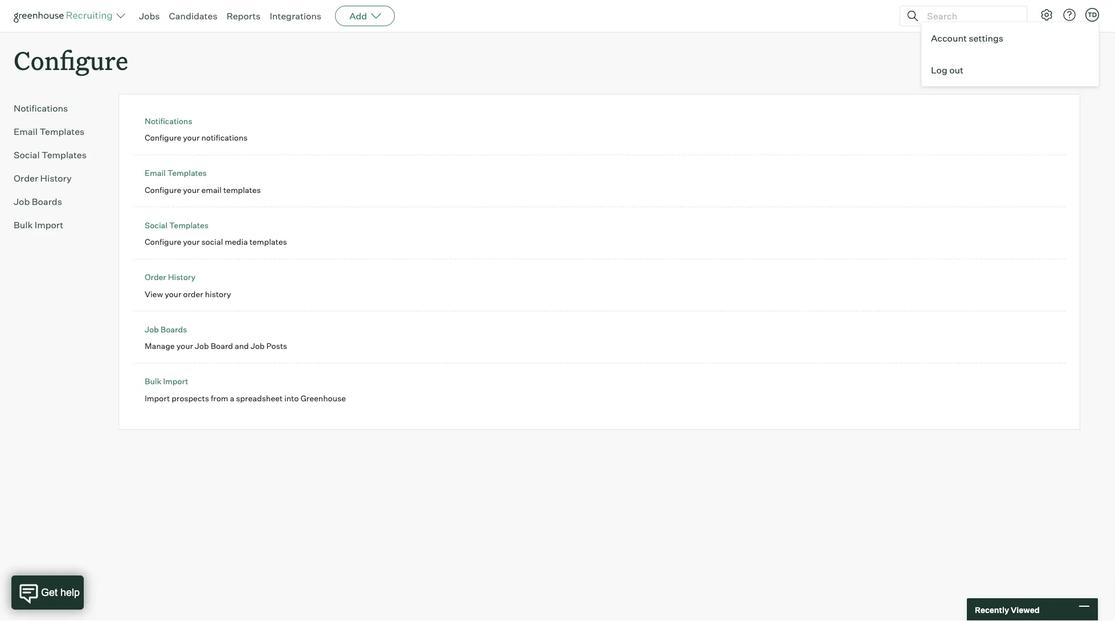Task type: describe. For each thing, give the bounding box(es) containing it.
bulk import inside bulk import link
[[14, 219, 63, 231]]

jobs link
[[139, 10, 160, 22]]

1 vertical spatial bulk import
[[145, 377, 188, 387]]

log out
[[931, 64, 963, 76]]

account
[[931, 32, 967, 44]]

Search text field
[[924, 8, 1016, 24]]

from
[[211, 394, 228, 403]]

board
[[211, 341, 233, 351]]

email
[[201, 185, 222, 195]]

settings
[[969, 32, 1003, 44]]

1 vertical spatial templates
[[249, 237, 287, 247]]

history
[[205, 289, 231, 299]]

1 vertical spatial bulk import link
[[145, 377, 188, 387]]

0 vertical spatial templates
[[223, 185, 261, 195]]

jobs
[[139, 10, 160, 22]]

1 vertical spatial import
[[163, 377, 188, 387]]

and
[[235, 341, 249, 351]]

td button
[[1085, 8, 1099, 22]]

1 vertical spatial job boards
[[145, 325, 187, 335]]

log out link
[[922, 54, 1098, 86]]

spreadsheet
[[236, 394, 283, 403]]

1 vertical spatial notifications
[[145, 116, 192, 126]]

configure image
[[1040, 8, 1053, 22]]

0 horizontal spatial social
[[14, 149, 40, 161]]

a
[[230, 394, 234, 403]]

integrations link
[[270, 10, 321, 22]]

configure your email templates
[[145, 185, 261, 195]]

your for email
[[183, 185, 200, 195]]

view
[[145, 289, 163, 299]]

manage your job board and job posts
[[145, 341, 287, 351]]

recently viewed
[[975, 605, 1040, 615]]

0 vertical spatial job boards
[[14, 196, 62, 208]]

1 horizontal spatial email
[[145, 168, 166, 178]]

0 horizontal spatial notifications
[[14, 103, 68, 114]]

configure for social templates
[[145, 237, 181, 247]]

0 horizontal spatial bulk import link
[[14, 218, 100, 232]]

account settings
[[931, 32, 1003, 44]]

0 vertical spatial bulk
[[14, 219, 33, 231]]

1 vertical spatial job boards link
[[145, 325, 187, 335]]

your for social
[[183, 237, 200, 247]]

configure your notifications
[[145, 133, 248, 143]]

0 horizontal spatial notifications link
[[14, 102, 100, 115]]

0 horizontal spatial order history
[[14, 173, 72, 184]]

account settings link
[[922, 22, 1098, 54]]

candidates
[[169, 10, 217, 22]]

configure for notifications
[[145, 133, 181, 143]]

0 vertical spatial social templates
[[14, 149, 87, 161]]

prospects
[[172, 394, 209, 403]]

greenhouse
[[300, 394, 346, 403]]

greenhouse recruiting image
[[14, 9, 116, 23]]

reports link
[[227, 10, 261, 22]]

0 vertical spatial social templates link
[[14, 148, 100, 162]]

0 horizontal spatial job boards link
[[14, 195, 100, 209]]

td button
[[1083, 6, 1101, 24]]



Task type: locate. For each thing, give the bounding box(es) containing it.
1 vertical spatial order
[[145, 272, 166, 282]]

job boards
[[14, 196, 62, 208], [145, 325, 187, 335]]

templates right the media
[[249, 237, 287, 247]]

bulk import
[[14, 219, 63, 231], [145, 377, 188, 387]]

td menu
[[921, 22, 1099, 87]]

order
[[183, 289, 203, 299]]

configure your social media templates
[[145, 237, 287, 247]]

viewed
[[1011, 605, 1040, 615]]

import prospects from a spreadsheet into greenhouse
[[145, 394, 346, 403]]

your for order
[[165, 289, 181, 299]]

templates
[[40, 126, 85, 137], [42, 149, 87, 161], [167, 168, 207, 178], [169, 220, 209, 230]]

order history link
[[14, 172, 100, 185], [145, 272, 195, 282]]

order
[[14, 173, 38, 184], [145, 272, 166, 282]]

1 vertical spatial email templates
[[145, 168, 207, 178]]

your left social on the top left of the page
[[183, 237, 200, 247]]

your left notifications
[[183, 133, 200, 143]]

your right view
[[165, 289, 181, 299]]

0 vertical spatial history
[[40, 173, 72, 184]]

out
[[949, 64, 963, 76]]

notifications link
[[14, 102, 100, 115], [145, 116, 192, 126]]

your for notifications
[[183, 133, 200, 143]]

candidates link
[[169, 10, 217, 22]]

0 horizontal spatial order
[[14, 173, 38, 184]]

0 horizontal spatial history
[[40, 173, 72, 184]]

0 vertical spatial bulk import
[[14, 219, 63, 231]]

0 horizontal spatial order history link
[[14, 172, 100, 185]]

your
[[183, 133, 200, 143], [183, 185, 200, 195], [183, 237, 200, 247], [165, 289, 181, 299], [176, 341, 193, 351]]

posts
[[266, 341, 287, 351]]

1 horizontal spatial social
[[145, 220, 167, 230]]

0 vertical spatial email
[[14, 126, 38, 137]]

your for job
[[176, 341, 193, 351]]

0 vertical spatial social
[[14, 149, 40, 161]]

integrations
[[270, 10, 321, 22]]

configure
[[14, 43, 128, 77], [145, 133, 181, 143], [145, 185, 181, 195], [145, 237, 181, 247]]

1 horizontal spatial bulk import
[[145, 377, 188, 387]]

1 horizontal spatial email templates link
[[145, 168, 207, 178]]

reports
[[227, 10, 261, 22]]

0 horizontal spatial email
[[14, 126, 38, 137]]

0 horizontal spatial bulk import
[[14, 219, 63, 231]]

0 horizontal spatial social templates link
[[14, 148, 100, 162]]

0 horizontal spatial bulk
[[14, 219, 33, 231]]

templates right email
[[223, 185, 261, 195]]

1 horizontal spatial boards
[[161, 325, 187, 335]]

manage
[[145, 341, 175, 351]]

your left email
[[183, 185, 200, 195]]

history
[[40, 173, 72, 184], [168, 272, 195, 282]]

1 vertical spatial email
[[145, 168, 166, 178]]

1 vertical spatial social
[[145, 220, 167, 230]]

1 horizontal spatial notifications
[[145, 116, 192, 126]]

td
[[1088, 11, 1097, 19]]

0 vertical spatial email templates
[[14, 126, 85, 137]]

notifications
[[201, 133, 248, 143]]

1 vertical spatial history
[[168, 272, 195, 282]]

2 vertical spatial import
[[145, 394, 170, 403]]

0 vertical spatial import
[[35, 219, 63, 231]]

into
[[284, 394, 299, 403]]

view your order history
[[145, 289, 231, 299]]

1 horizontal spatial bulk
[[145, 377, 161, 387]]

templates
[[223, 185, 261, 195], [249, 237, 287, 247]]

1 horizontal spatial order history link
[[145, 272, 195, 282]]

1 horizontal spatial order history
[[145, 272, 195, 282]]

1 horizontal spatial history
[[168, 272, 195, 282]]

0 vertical spatial job boards link
[[14, 195, 100, 209]]

log
[[931, 64, 947, 76]]

import
[[35, 219, 63, 231], [163, 377, 188, 387], [145, 394, 170, 403]]

0 vertical spatial bulk import link
[[14, 218, 100, 232]]

social templates link
[[14, 148, 100, 162], [145, 220, 209, 230]]

1 vertical spatial order history link
[[145, 272, 195, 282]]

1 vertical spatial email templates link
[[145, 168, 207, 178]]

job boards link
[[14, 195, 100, 209], [145, 325, 187, 335]]

email
[[14, 126, 38, 137], [145, 168, 166, 178]]

0 horizontal spatial boards
[[32, 196, 62, 208]]

0 vertical spatial order history
[[14, 173, 72, 184]]

1 vertical spatial social templates link
[[145, 220, 209, 230]]

add button
[[335, 6, 395, 26]]

1 horizontal spatial email templates
[[145, 168, 207, 178]]

1 horizontal spatial order
[[145, 272, 166, 282]]

1 horizontal spatial social templates
[[145, 220, 209, 230]]

1 horizontal spatial job boards
[[145, 325, 187, 335]]

1 horizontal spatial bulk import link
[[145, 377, 188, 387]]

0 vertical spatial email templates link
[[14, 125, 100, 139]]

job
[[14, 196, 30, 208], [145, 325, 159, 335], [195, 341, 209, 351], [251, 341, 265, 351]]

0 vertical spatial notifications link
[[14, 102, 100, 115]]

0 horizontal spatial job boards
[[14, 196, 62, 208]]

1 vertical spatial bulk
[[145, 377, 161, 387]]

social
[[14, 149, 40, 161], [145, 220, 167, 230]]

1 horizontal spatial notifications link
[[145, 116, 192, 126]]

bulk import link
[[14, 218, 100, 232], [145, 377, 188, 387]]

notifications
[[14, 103, 68, 114], [145, 116, 192, 126]]

0 horizontal spatial email templates
[[14, 126, 85, 137]]

email templates
[[14, 126, 85, 137], [145, 168, 207, 178]]

social
[[201, 237, 223, 247]]

email templates link
[[14, 125, 100, 139], [145, 168, 207, 178]]

1 horizontal spatial social templates link
[[145, 220, 209, 230]]

recently
[[975, 605, 1009, 615]]

0 vertical spatial boards
[[32, 196, 62, 208]]

order history
[[14, 173, 72, 184], [145, 272, 195, 282]]

1 vertical spatial notifications link
[[145, 116, 192, 126]]

media
[[225, 237, 248, 247]]

configure for email templates
[[145, 185, 181, 195]]

your right manage
[[176, 341, 193, 351]]

add
[[349, 10, 367, 22]]

0 horizontal spatial email templates link
[[14, 125, 100, 139]]

1 horizontal spatial job boards link
[[145, 325, 187, 335]]

boards
[[32, 196, 62, 208], [161, 325, 187, 335]]

1 vertical spatial social templates
[[145, 220, 209, 230]]

bulk
[[14, 219, 33, 231], [145, 377, 161, 387]]

social templates
[[14, 149, 87, 161], [145, 220, 209, 230]]

1 vertical spatial boards
[[161, 325, 187, 335]]

0 horizontal spatial social templates
[[14, 149, 87, 161]]

0 vertical spatial notifications
[[14, 103, 68, 114]]

0 vertical spatial order history link
[[14, 172, 100, 185]]

1 vertical spatial order history
[[145, 272, 195, 282]]

0 vertical spatial order
[[14, 173, 38, 184]]



Task type: vqa. For each thing, say whether or not it's contained in the screenshot.
All
no



